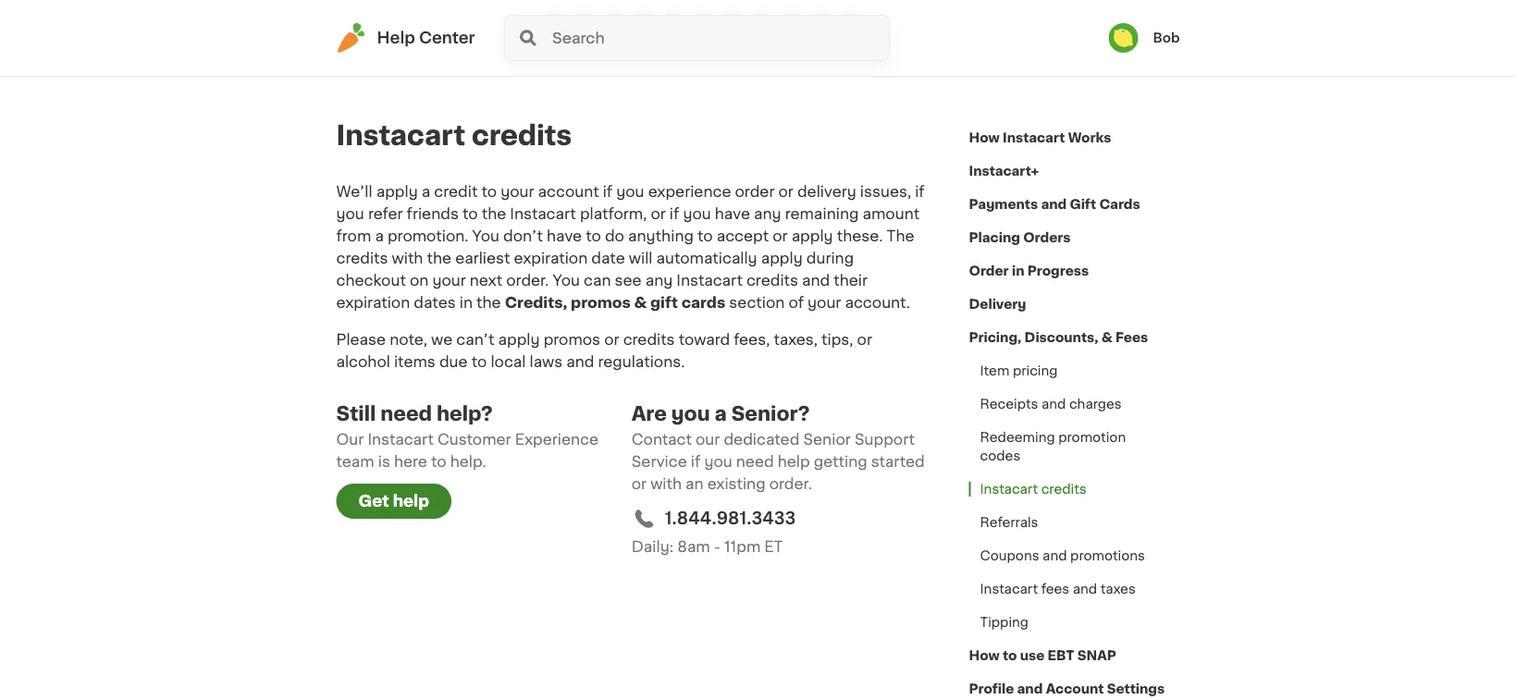 Task type: vqa. For each thing, say whether or not it's contained in the screenshot.
OTHER GOODS
no



Task type: describe. For each thing, give the bounding box(es) containing it.
to inside still need help? our instacart customer experience team is here to help.
[[431, 454, 447, 469]]

.
[[465, 229, 469, 243]]

snap
[[1078, 650, 1117, 663]]

delivery
[[798, 184, 857, 199]]

we'll
[[336, 184, 373, 199]]

and down use
[[1018, 683, 1043, 696]]

need inside are you a senior? contact our dedicated senior support service if you need help getting started or with an existing order.
[[736, 454, 774, 469]]

if right ','
[[915, 184, 925, 199]]

don't
[[503, 229, 543, 243]]

need inside still need help? our instacart customer experience team is here to help.
[[381, 404, 432, 423]]

if inside are you a senior? contact our dedicated senior support service if you need help getting started or with an existing order.
[[691, 454, 701, 469]]

1.844.981.3433
[[665, 511, 796, 527]]

can't
[[457, 332, 495, 347]]

you up platform,
[[617, 184, 645, 199]]

regulations.
[[598, 354, 685, 369]]

credits up account
[[472, 123, 572, 149]]

receipts and charges
[[980, 398, 1122, 411]]

a inside , if you refer friends to the instacart platform, or if you have any remaining amount from a promotion
[[375, 229, 384, 243]]

see
[[615, 273, 642, 288]]

remaining
[[785, 206, 859, 221]]

account.
[[845, 295, 911, 310]]

promotion inside "redeeming promotion codes"
[[1059, 431, 1126, 444]]

the inside , if you refer friends to the instacart platform, or if you have any remaining amount from a promotion
[[482, 206, 506, 221]]

we
[[431, 332, 453, 347]]

senior
[[804, 432, 851, 447]]

will automatically apply during checkout on your next order. you can see any instacart credits
[[336, 251, 854, 288]]

instacart up we'll
[[336, 123, 466, 149]]

instacart up referrals
[[980, 483, 1038, 496]]

tips,
[[822, 332, 854, 347]]

apply down remaining
[[792, 229, 833, 243]]

use
[[1020, 650, 1045, 663]]

how instacart works
[[969, 131, 1112, 144]]

referrals link
[[969, 506, 1050, 540]]

their
[[834, 273, 868, 288]]

the credits with the earliest expiration date
[[336, 229, 915, 266]]

charges
[[1070, 398, 1122, 411]]

do
[[605, 229, 625, 243]]

redeeming
[[980, 431, 1056, 444]]

help inside are you a senior? contact our dedicated senior support service if you need help getting started or with an existing order.
[[778, 454, 810, 469]]

to up automatically
[[698, 229, 713, 243]]

help.
[[450, 454, 487, 469]]

are
[[632, 404, 667, 423]]

pricing, discounts, & fees link
[[969, 321, 1149, 354]]

a for we'll
[[422, 184, 430, 199]]

customer
[[438, 432, 511, 447]]

taxes,
[[774, 332, 818, 347]]

toward
[[679, 332, 730, 347]]

have inside , if you refer friends to the instacart platform, or if you have any remaining amount from a promotion
[[715, 206, 750, 221]]

we'll apply a credit to your account if you experience order or delivery issues
[[336, 184, 908, 199]]

coupons and promotions link
[[969, 540, 1157, 573]]

pricing
[[1013, 365, 1058, 378]]

Search search field
[[551, 16, 889, 60]]

started
[[871, 454, 925, 469]]

order. inside will automatically apply during checkout on your next order. you can see any instacart credits
[[506, 273, 549, 288]]

due
[[439, 354, 468, 369]]

checkout
[[336, 273, 406, 288]]

any inside , if you refer friends to the instacart platform, or if you have any remaining amount from a promotion
[[754, 206, 782, 221]]

payments
[[969, 198, 1038, 211]]

items
[[394, 354, 436, 369]]

you up our
[[672, 404, 710, 423]]

-
[[714, 540, 721, 554]]

placing orders
[[969, 231, 1071, 244]]

apply inside will automatically apply during checkout on your next order. you can see any instacart credits
[[761, 251, 803, 266]]

senior?
[[732, 404, 810, 423]]

tipping link
[[969, 606, 1040, 639]]

0 vertical spatial promos
[[571, 295, 631, 310]]

get
[[359, 494, 389, 509]]

fees
[[1116, 331, 1149, 344]]

center
[[419, 30, 475, 46]]

promotions
[[1071, 550, 1146, 563]]

get help button
[[336, 484, 452, 519]]

help center link
[[336, 23, 475, 53]]

daily: 8am - 11pm et
[[632, 540, 783, 554]]

placing orders link
[[969, 221, 1071, 254]]

credits inside the please note, we can't apply promos or credits toward fees, taxes, tips, or alcohol items due to local laws and regulations.
[[623, 332, 675, 347]]

these.
[[837, 229, 883, 243]]

works
[[1069, 131, 1112, 144]]

our
[[696, 432, 720, 447]]

to inside , if you refer friends to the instacart platform, or if you have any remaining amount from a promotion
[[463, 206, 478, 221]]

instacart credits link
[[969, 473, 1098, 506]]

earliest
[[455, 251, 510, 266]]

get help
[[359, 494, 429, 509]]

expiration inside the and their expiration dates
[[336, 295, 410, 310]]

1 horizontal spatial in
[[1012, 265, 1025, 278]]

to left use
[[1003, 650, 1017, 663]]

instacart inside will automatically apply during checkout on your next order. you can see any instacart credits
[[677, 273, 743, 288]]

pricing, discounts, & fees
[[969, 331, 1149, 344]]

team
[[336, 454, 374, 469]]

daily:
[[632, 540, 674, 554]]

1 horizontal spatial your
[[501, 184, 534, 199]]

1 horizontal spatial &
[[1102, 331, 1113, 344]]

8am
[[678, 540, 710, 554]]

your inside will automatically apply during checkout on your next order. you can see any instacart credits
[[433, 273, 466, 288]]

support
[[855, 432, 915, 447]]

if up platform,
[[603, 184, 613, 199]]

item
[[980, 365, 1010, 378]]

payments and gift cards
[[969, 198, 1141, 211]]

1.844.981.3433 link
[[665, 507, 796, 532]]

dates
[[414, 295, 456, 310]]

user avatar image
[[1109, 23, 1139, 53]]

item pricing link
[[969, 354, 1069, 388]]

0 horizontal spatial in
[[460, 295, 473, 310]]

or inside are you a senior? contact our dedicated senior support service if you need help getting started or with an existing order.
[[632, 477, 647, 491]]

gift
[[651, 295, 678, 310]]

can
[[584, 273, 611, 288]]

bob
[[1153, 31, 1180, 44]]

or inside , if you refer friends to the instacart platform, or if you have any remaining amount from a promotion
[[651, 206, 666, 221]]

receipts and charges link
[[969, 388, 1133, 421]]

apply inside the please note, we can't apply promos or credits toward fees, taxes, tips, or alcohol items due to local laws and regulations.
[[498, 332, 540, 347]]

et
[[765, 540, 783, 554]]

any inside will automatically apply during checkout on your next order. you can see any instacart credits
[[646, 273, 673, 288]]

how to use ebt snap link
[[969, 639, 1117, 673]]

orders
[[1024, 231, 1071, 244]]

laws
[[530, 354, 563, 369]]



Task type: locate. For each thing, give the bounding box(es) containing it.
experience
[[515, 432, 599, 447]]

order. inside are you a senior? contact our dedicated senior support service if you need help getting started or with an existing order.
[[770, 477, 812, 491]]

instacart inside still need help? our instacart customer experience team is here to help.
[[368, 432, 434, 447]]

to inside the please note, we can't apply promos or credits toward fees, taxes, tips, or alcohol items due to local laws and regulations.
[[472, 354, 487, 369]]

order.
[[506, 273, 549, 288], [770, 477, 812, 491]]

0 vertical spatial need
[[381, 404, 432, 423]]

0 vertical spatial your
[[501, 184, 534, 199]]

taxes
[[1101, 583, 1136, 596]]

to left the do
[[586, 229, 601, 243]]

amount
[[863, 206, 920, 221]]

0 horizontal spatial any
[[646, 273, 673, 288]]

1 vertical spatial expiration
[[336, 295, 410, 310]]

in down next
[[460, 295, 473, 310]]

any
[[754, 206, 782, 221], [646, 273, 673, 288]]

or right accept
[[773, 229, 788, 243]]

, if you refer friends to the instacart platform, or if you have any remaining amount from a promotion
[[336, 184, 925, 243]]

2 horizontal spatial a
[[715, 404, 727, 423]]

0 vertical spatial the
[[482, 206, 506, 221]]

1 vertical spatial have
[[547, 229, 582, 243]]

1 vertical spatial help
[[393, 494, 429, 509]]

how for how instacart works
[[969, 131, 1000, 144]]

you left can
[[553, 273, 580, 288]]

help center
[[377, 30, 475, 46]]

instacart+
[[969, 165, 1039, 178]]

a inside are you a senior? contact our dedicated senior support service if you need help getting started or with an existing order.
[[715, 404, 727, 423]]

0 horizontal spatial expiration
[[336, 295, 410, 310]]

1 vertical spatial in
[[460, 295, 473, 310]]

an
[[686, 477, 704, 491]]

0 horizontal spatial instacart credits
[[336, 123, 572, 149]]

instacart up instacart+ link
[[1003, 131, 1066, 144]]

and inside the and their expiration dates
[[802, 273, 830, 288]]

0 vertical spatial help
[[778, 454, 810, 469]]

1 horizontal spatial any
[[754, 206, 782, 221]]

credits up the section
[[747, 273, 799, 288]]

a down refer
[[375, 229, 384, 243]]

tipping
[[980, 616, 1029, 629]]

and inside the please note, we can't apply promos or credits toward fees, taxes, tips, or alcohol items due to local laws and regulations.
[[567, 354, 594, 369]]

1 vertical spatial you
[[553, 273, 580, 288]]

and right laws
[[567, 354, 594, 369]]

1 vertical spatial order.
[[770, 477, 812, 491]]

need down dedicated
[[736, 454, 774, 469]]

0 vertical spatial &
[[634, 295, 647, 310]]

the
[[887, 229, 915, 243]]

have right don't
[[547, 229, 582, 243]]

item pricing
[[980, 365, 1058, 378]]

your right of
[[808, 295, 842, 310]]

1 vertical spatial promos
[[544, 332, 601, 347]]

1 horizontal spatial order.
[[770, 477, 812, 491]]

promotion down 'friends'
[[388, 229, 465, 243]]

promotion
[[388, 229, 465, 243], [1059, 431, 1126, 444]]

promotion down charges
[[1059, 431, 1126, 444]]

note,
[[390, 332, 427, 347]]

0 horizontal spatial with
[[392, 251, 423, 266]]

apply down accept
[[761, 251, 803, 266]]

with up on
[[392, 251, 423, 266]]

platform,
[[580, 206, 647, 221]]

you
[[617, 184, 645, 199], [336, 206, 364, 221], [683, 206, 711, 221], [672, 404, 710, 423], [705, 454, 733, 469]]

anything
[[628, 229, 694, 243]]

a for are
[[715, 404, 727, 423]]

1 vertical spatial &
[[1102, 331, 1113, 344]]

expiration down checkout
[[336, 295, 410, 310]]

instacart inside , if you refer friends to the instacart platform, or if you have any remaining amount from a promotion
[[510, 206, 576, 221]]

order
[[735, 184, 775, 199]]

1 vertical spatial any
[[646, 273, 673, 288]]

0 vertical spatial instacart credits
[[336, 123, 572, 149]]

the inside the credits with the earliest expiration date
[[427, 251, 452, 266]]

coupons and promotions
[[980, 550, 1146, 563]]

0 horizontal spatial have
[[547, 229, 582, 243]]

instacart fees and taxes
[[980, 583, 1136, 596]]

in the credits, promos & gift cards section of your account.
[[460, 295, 911, 310]]

1 vertical spatial with
[[651, 477, 682, 491]]

redeeming promotion codes
[[980, 431, 1126, 463]]

existing
[[708, 477, 766, 491]]

how up "instacart+"
[[969, 131, 1000, 144]]

pricing,
[[969, 331, 1022, 344]]

the up on
[[427, 251, 452, 266]]

instacart down coupons
[[980, 583, 1038, 596]]

1 vertical spatial the
[[427, 251, 452, 266]]

promos down can
[[571, 295, 631, 310]]

and their expiration dates
[[336, 273, 868, 310]]

help down dedicated
[[778, 454, 810, 469]]

you up the from at top left
[[336, 206, 364, 221]]

of
[[789, 295, 804, 310]]

with
[[392, 251, 423, 266], [651, 477, 682, 491]]

with inside are you a senior? contact our dedicated senior support service if you need help getting started or with an existing order.
[[651, 477, 682, 491]]

instacart credits up credit at the top left of page
[[336, 123, 572, 149]]

1 horizontal spatial have
[[715, 206, 750, 221]]

instacart credits up referrals
[[980, 483, 1087, 496]]

your up dates
[[433, 273, 466, 288]]

in right order
[[1012, 265, 1025, 278]]

issues
[[861, 184, 908, 199]]

0 vertical spatial in
[[1012, 265, 1025, 278]]

if up an
[[691, 454, 701, 469]]

1 horizontal spatial expiration
[[514, 251, 588, 266]]

how
[[969, 131, 1000, 144], [969, 650, 1000, 663]]

1 vertical spatial instacart credits
[[980, 483, 1087, 496]]

promos inside the please note, we can't apply promos or credits toward fees, taxes, tips, or alcohol items due to local laws and regulations.
[[544, 332, 601, 347]]

credits down redeeming promotion codes link
[[1042, 483, 1087, 496]]

in
[[1012, 265, 1025, 278], [460, 295, 473, 310]]

cards
[[1100, 198, 1141, 211]]

0 horizontal spatial order.
[[506, 273, 549, 288]]

contact
[[632, 432, 692, 447]]

1 vertical spatial promotion
[[1059, 431, 1126, 444]]

here
[[394, 454, 427, 469]]

1 horizontal spatial help
[[778, 454, 810, 469]]

& left fees
[[1102, 331, 1113, 344]]

and down during
[[802, 273, 830, 288]]

instacart up don't
[[510, 206, 576, 221]]

fees,
[[734, 332, 770, 347]]

help?
[[437, 404, 493, 423]]

delivery
[[969, 298, 1027, 311]]

to up .
[[463, 206, 478, 221]]

our
[[336, 432, 364, 447]]

2 vertical spatial your
[[808, 295, 842, 310]]

service
[[632, 454, 687, 469]]

settings
[[1107, 683, 1165, 696]]

0 vertical spatial order.
[[506, 273, 549, 288]]

to down can't
[[472, 354, 487, 369]]

apply up refer
[[376, 184, 418, 199]]

any up gift
[[646, 273, 673, 288]]

and up fees
[[1043, 550, 1067, 563]]

the down next
[[477, 295, 501, 310]]

0 vertical spatial a
[[422, 184, 430, 199]]

0 horizontal spatial promotion
[[388, 229, 465, 243]]

instacart up here
[[368, 432, 434, 447]]

credits inside the credits with the earliest expiration date
[[336, 251, 388, 266]]

2 vertical spatial the
[[477, 295, 501, 310]]

1 horizontal spatial you
[[553, 273, 580, 288]]

1 horizontal spatial promotion
[[1059, 431, 1126, 444]]

0 vertical spatial promotion
[[388, 229, 465, 243]]

the up don't
[[482, 206, 506, 221]]

profile and account settings
[[969, 683, 1165, 696]]

0 horizontal spatial you
[[472, 229, 500, 243]]

1 horizontal spatial a
[[422, 184, 430, 199]]

expiration
[[514, 251, 588, 266], [336, 295, 410, 310]]

a up our
[[715, 404, 727, 423]]

need up here
[[381, 404, 432, 423]]

11pm
[[725, 540, 761, 554]]

payments and gift cards link
[[969, 188, 1141, 221]]

receipts
[[980, 398, 1039, 411]]

0 vertical spatial any
[[754, 206, 782, 221]]

. you don't have to do anything to accept or apply these.
[[465, 229, 887, 243]]

& left gift
[[634, 295, 647, 310]]

accept
[[717, 229, 769, 243]]

progress
[[1028, 265, 1089, 278]]

referrals
[[980, 516, 1039, 529]]

coupons
[[980, 550, 1040, 563]]

2 horizontal spatial your
[[808, 295, 842, 310]]

0 horizontal spatial your
[[433, 273, 466, 288]]

next
[[470, 273, 503, 288]]

gift
[[1070, 198, 1097, 211]]

account
[[538, 184, 599, 199]]

promos up laws
[[544, 332, 601, 347]]

0 vertical spatial how
[[969, 131, 1000, 144]]

and down "pricing"
[[1042, 398, 1066, 411]]

0 vertical spatial you
[[472, 229, 500, 243]]

expiration inside the credits with the earliest expiration date
[[514, 251, 588, 266]]

0 horizontal spatial need
[[381, 404, 432, 423]]

your
[[501, 184, 534, 199], [433, 273, 466, 288], [808, 295, 842, 310]]

instacart image
[[336, 23, 366, 53]]

a up 'friends'
[[422, 184, 430, 199]]

how for how to use ebt snap
[[969, 650, 1000, 663]]

need
[[381, 404, 432, 423], [736, 454, 774, 469]]

2 vertical spatial a
[[715, 404, 727, 423]]

delivery link
[[969, 288, 1027, 321]]

credits
[[472, 123, 572, 149], [336, 251, 388, 266], [747, 273, 799, 288], [623, 332, 675, 347], [1042, 483, 1087, 496]]

any down order at the top of the page
[[754, 206, 782, 221]]

or right tips,
[[857, 332, 873, 347]]

credits up regulations. at bottom left
[[623, 332, 675, 347]]

how to use ebt snap
[[969, 650, 1117, 663]]

you right .
[[472, 229, 500, 243]]

a
[[422, 184, 430, 199], [375, 229, 384, 243], [715, 404, 727, 423]]

promotion inside , if you refer friends to the instacart platform, or if you have any remaining amount from a promotion
[[388, 229, 465, 243]]

0 horizontal spatial help
[[393, 494, 429, 509]]

with down service
[[651, 477, 682, 491]]

if
[[603, 184, 613, 199], [915, 184, 925, 199], [670, 206, 680, 221], [691, 454, 701, 469]]

order. down dedicated
[[770, 477, 812, 491]]

1 how from the top
[[969, 131, 1000, 144]]

1 horizontal spatial need
[[736, 454, 774, 469]]

order. up credits,
[[506, 273, 549, 288]]

1 vertical spatial a
[[375, 229, 384, 243]]

0 vertical spatial expiration
[[514, 251, 588, 266]]

and right fees
[[1073, 583, 1098, 596]]

1 horizontal spatial instacart credits
[[980, 483, 1087, 496]]

or up anything
[[651, 206, 666, 221]]

1 vertical spatial how
[[969, 650, 1000, 663]]

or down service
[[632, 477, 647, 491]]

help inside button
[[393, 494, 429, 509]]

credits inside will automatically apply during checkout on your next order. you can see any instacart credits
[[747, 273, 799, 288]]

1 horizontal spatial with
[[651, 477, 682, 491]]

alcohol
[[336, 354, 390, 369]]

1 vertical spatial need
[[736, 454, 774, 469]]

you inside will automatically apply during checkout on your next order. you can see any instacart credits
[[553, 273, 580, 288]]

instacart fees and taxes link
[[969, 573, 1147, 606]]

credit
[[434, 184, 478, 199]]

or right order at the top of the page
[[779, 184, 794, 199]]

will
[[629, 251, 653, 266]]

apply up 'local'
[[498, 332, 540, 347]]

expiration down don't
[[514, 251, 588, 266]]

fees
[[1042, 583, 1070, 596]]

credits down the from at top left
[[336, 251, 388, 266]]

or up regulations. at bottom left
[[604, 332, 620, 347]]

if up . you don't have to do anything to accept or apply these.
[[670, 206, 680, 221]]

instacart+ link
[[969, 155, 1039, 188]]

2 how from the top
[[969, 650, 1000, 663]]

local
[[491, 354, 526, 369]]

0 horizontal spatial &
[[634, 295, 647, 310]]

profile
[[969, 683, 1015, 696]]

have up accept
[[715, 206, 750, 221]]

to right credit at the top left of page
[[482, 184, 497, 199]]

instacart down automatically
[[677, 273, 743, 288]]

0 vertical spatial have
[[715, 206, 750, 221]]

with inside the credits with the earliest expiration date
[[392, 251, 423, 266]]

1 vertical spatial your
[[433, 273, 466, 288]]

how up profile
[[969, 650, 1000, 663]]

help right the get
[[393, 494, 429, 509]]

you down our
[[705, 454, 733, 469]]

on
[[410, 273, 429, 288]]

to right here
[[431, 454, 447, 469]]

your up don't
[[501, 184, 534, 199]]

you down experience
[[683, 206, 711, 221]]

and left the gift
[[1041, 198, 1067, 211]]

0 vertical spatial with
[[392, 251, 423, 266]]

0 horizontal spatial a
[[375, 229, 384, 243]]



